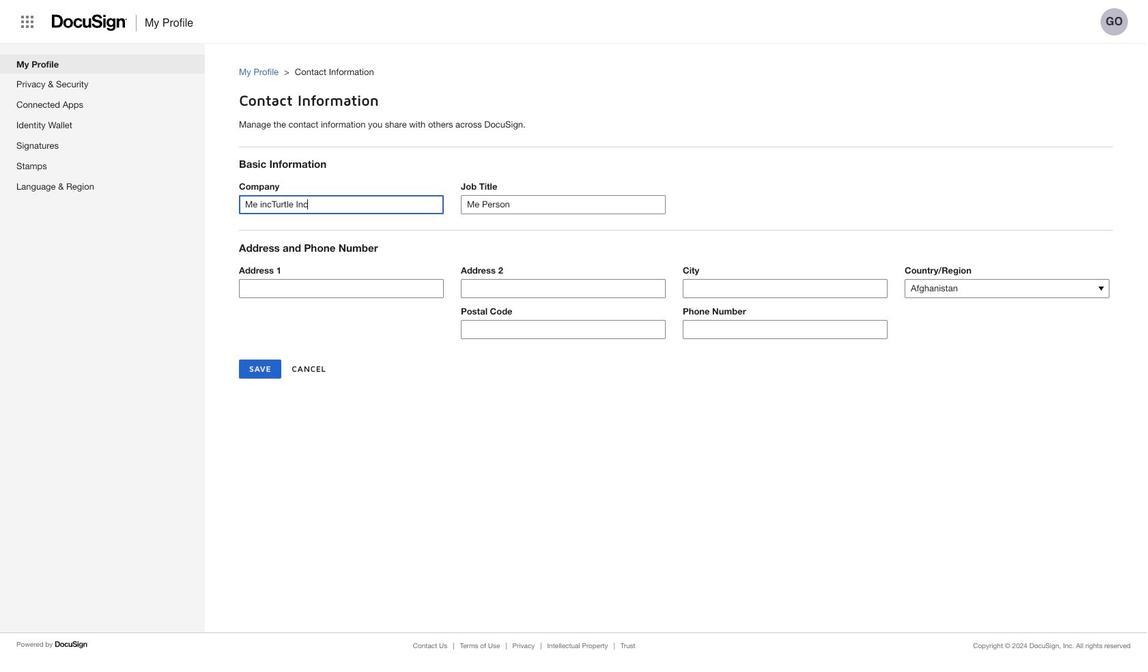 Task type: describe. For each thing, give the bounding box(es) containing it.
0 vertical spatial docusign image
[[52, 10, 128, 35]]

breadcrumb region
[[239, 53, 1147, 82]]



Task type: locate. For each thing, give the bounding box(es) containing it.
docusign image
[[52, 10, 128, 35], [55, 640, 89, 651]]

None text field
[[240, 196, 443, 214], [240, 280, 443, 298], [684, 280, 887, 298], [240, 196, 443, 214], [240, 280, 443, 298], [684, 280, 887, 298]]

1 vertical spatial docusign image
[[55, 640, 89, 651]]

None text field
[[462, 196, 665, 214], [462, 280, 665, 298], [462, 321, 665, 339], [684, 321, 887, 339], [462, 196, 665, 214], [462, 280, 665, 298], [462, 321, 665, 339], [684, 321, 887, 339]]



Task type: vqa. For each thing, say whether or not it's contained in the screenshot.
the topmost DocuSign image
yes



